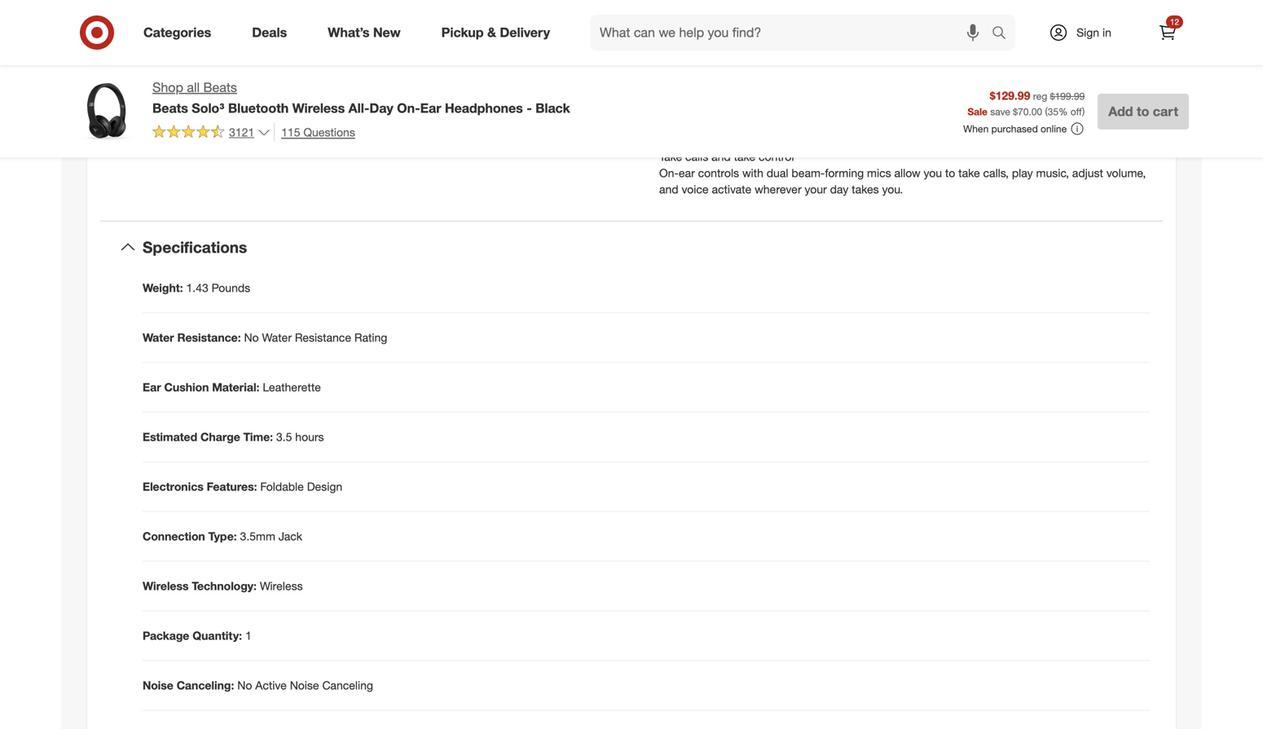 Task type: describe. For each thing, give the bounding box(es) containing it.
setup
[[950, 0, 979, 1]]

2 noise from the left
[[290, 679, 319, 693]]

to for up to 40 hours of listening time with this much battery life, it's the perfect everyday headphone, and on-ear cushion cups are made for hours of wear.
[[678, 36, 688, 50]]

fuel
[[886, 117, 907, 131]]

headphones
[[445, 100, 523, 116]]

hours right 3
[[937, 117, 965, 131]]

3121
[[229, 125, 254, 139]]

forming
[[825, 166, 864, 180]]

when purchased online
[[964, 123, 1067, 135]]

and up portable
[[768, 0, 788, 1]]

with inside take calls and take control on-ear controls with dual beam-forming mics allow you to take calls, play music, adjust volume, and voice activate wherever your day takes you.
[[743, 166, 764, 180]]

w1
[[1052, 0, 1069, 1]]

rating
[[355, 331, 388, 345]]

40 for up to 40 hours of battery life
[[190, 19, 203, 34]]

wireless down jack
[[260, 579, 303, 594]]

1 vertical spatial for
[[910, 117, 924, 131]]

calls
[[686, 150, 709, 164]]

a sleek, streamlined, and foldable design, plus seamless setup via the apple w1 chip, means these are durable and portable enough to stay on-the-move with you.
[[660, 0, 1134, 17]]

day
[[370, 100, 394, 116]]

image of beats solo³ bluetooth wireless all-day on-ear headphones - black image
[[74, 78, 139, 143]]

up to 40 hours of battery life
[[159, 19, 305, 34]]

of left the deals on the left
[[238, 19, 248, 34]]

of left listening
[[739, 36, 749, 50]]

are inside 'a sleek, streamlined, and foldable design, plus seamless setup via the apple w1 chip, means these are durable and portable enough to stay on-the-move with you.'
[[691, 3, 707, 17]]

3121 link
[[152, 123, 271, 143]]

wear.
[[753, 68, 780, 83]]

pickup & delivery link
[[428, 15, 571, 51]]

to
[[660, 117, 671, 131]]

40 for up to 40 hours of listening time with this much battery life, it's the perfect everyday headphone, and on-ear cushion cups are made for hours of wear.
[[691, 36, 704, 50]]

beam-
[[792, 166, 825, 180]]

ear inside shop all beats beats solo³ bluetooth wireless all-day on-ear headphones - black
[[420, 100, 441, 116]]

wireless up package
[[143, 579, 189, 594]]

takes
[[852, 182, 879, 197]]

questions
[[304, 125, 355, 139]]

allow
[[895, 166, 921, 180]]

streamlined,
[[703, 0, 765, 1]]

2 vertical spatial battery
[[1062, 117, 1098, 131]]

move
[[938, 3, 965, 17]]

on- inside 'a sleek, streamlined, and foldable design, plus seamless setup via the apple w1 chip, means these are durable and portable enough to stay on-the-move with you.'
[[900, 3, 917, 17]]

quantity:
[[193, 629, 242, 643]]

to for add to cart
[[1137, 103, 1150, 119]]

listening
[[752, 36, 794, 50]]

What can we help you find? suggestions appear below search field
[[590, 15, 996, 51]]

the inside up to 40 hours of listening time with this much battery life, it's the perfect everyday headphone, and on-ear cushion cups are made for hours of wear.
[[815, 52, 832, 66]]

a
[[660, 0, 667, 1]]

deals
[[252, 25, 287, 40]]

material:
[[212, 380, 260, 395]]

and left voice
[[660, 182, 679, 197]]

noise canceling: no active noise canceling
[[143, 679, 373, 693]]

add
[[1109, 103, 1134, 119]]

minute
[[823, 117, 858, 131]]

use
[[791, 117, 809, 131]]

3.5
[[276, 430, 292, 444]]

black
[[536, 100, 570, 116]]

save
[[991, 105, 1011, 118]]

and up controls
[[712, 150, 731, 164]]

is
[[1101, 117, 1109, 131]]

5-
[[813, 117, 823, 131]]

on
[[744, 117, 756, 131]]

weight:
[[143, 281, 183, 295]]

sale
[[968, 105, 988, 118]]

no for active
[[237, 679, 252, 693]]

%
[[1059, 105, 1068, 118]]

play
[[1012, 166, 1033, 180]]

volume,
[[1107, 166, 1146, 180]]

get
[[674, 117, 691, 131]]

no for water
[[244, 331, 259, 345]]

1 horizontal spatial take
[[959, 166, 980, 180]]

take
[[660, 150, 682, 164]]

to inside 'a sleek, streamlined, and foldable design, plus seamless setup via the apple w1 chip, means these are durable and portable enough to stay on-the-move with you.'
[[862, 3, 872, 17]]

weight: 1.43 pounds
[[143, 281, 250, 295]]

hours left the deals on the left
[[206, 19, 235, 34]]

active
[[255, 679, 287, 693]]

sign
[[1077, 25, 1100, 40]]

type:
[[208, 530, 237, 544]]

$199.99
[[1051, 90, 1085, 102]]

foldable
[[260, 480, 304, 494]]

to inside take calls and take control on-ear controls with dual beam-forming mics allow you to take calls, play music, adjust volume, and voice activate wherever your day takes you.
[[946, 166, 956, 180]]

-
[[527, 100, 532, 116]]

time
[[797, 36, 820, 50]]

the-
[[917, 3, 938, 17]]

perfect
[[835, 52, 872, 66]]

35
[[1048, 105, 1059, 118]]

you. inside 'a sleek, streamlined, and foldable design, plus seamless setup via the apple w1 chip, means these are durable and portable enough to stay on-the-move with you.'
[[993, 3, 1014, 17]]

pounds
[[212, 281, 250, 295]]

1
[[245, 629, 252, 643]]

all-
[[349, 100, 370, 116]]

playback
[[982, 117, 1028, 131]]

up for up to 40 hours of battery life
[[159, 19, 174, 34]]

)
[[1083, 105, 1085, 118]]

12
[[1171, 17, 1180, 27]]

adjust
[[1073, 166, 1104, 180]]

115 questions link
[[274, 123, 355, 142]]

solo³
[[192, 100, 225, 116]]

canceling:
[[177, 679, 234, 693]]

sleek,
[[670, 0, 700, 1]]

shop
[[152, 79, 183, 95]]

2 water from the left
[[262, 331, 292, 345]]

foldable
[[791, 0, 831, 1]]

voice
[[682, 182, 709, 197]]

1 noise from the left
[[143, 679, 174, 693]]

hours up much
[[707, 36, 736, 50]]

wherever
[[755, 182, 802, 197]]

everyday
[[875, 52, 921, 66]]

estimated charge time: 3.5 hours
[[143, 430, 324, 444]]

$
[[1013, 105, 1018, 118]]

stay
[[875, 3, 896, 17]]

3.5mm
[[240, 530, 275, 544]]

design,
[[835, 0, 871, 1]]



Task type: locate. For each thing, give the bounding box(es) containing it.
1 vertical spatial with
[[743, 166, 764, 180]]

wireless up 115 questions
[[292, 100, 345, 116]]

1 horizontal spatial ear
[[1027, 52, 1044, 66]]

design
[[307, 480, 343, 494]]

1 horizontal spatial battery
[[739, 52, 775, 66]]

water down weight:
[[143, 331, 174, 345]]

1 horizontal spatial up
[[660, 36, 675, 50]]

what's
[[328, 25, 370, 40]]

1 horizontal spatial the
[[1000, 0, 1016, 1]]

life
[[291, 19, 305, 34]]

40 up all
[[190, 19, 203, 34]]

you
[[694, 117, 712, 131], [924, 166, 942, 180]]

package
[[143, 629, 189, 643]]

1.43
[[186, 281, 208, 295]]

1 vertical spatial battery
[[739, 52, 775, 66]]

with left the dual
[[743, 166, 764, 180]]

the inside 'a sleek, streamlined, and foldable design, plus seamless setup via the apple w1 chip, means these are durable and portable enough to stay on-the-move with you.'
[[1000, 0, 1016, 1]]

when
[[1031, 117, 1058, 131]]

1 vertical spatial up
[[660, 36, 675, 50]]

to inside up to 40 hours of listening time with this much battery life, it's the perfect everyday headphone, and on-ear cushion cups are made for hours of wear.
[[678, 36, 688, 50]]

1 vertical spatial ear
[[143, 380, 161, 395]]

0 horizontal spatial on-
[[397, 100, 420, 116]]

1 horizontal spatial 40
[[691, 36, 704, 50]]

0 vertical spatial with
[[969, 3, 990, 17]]

to inside button
[[1137, 103, 1150, 119]]

ear inside take calls and take control on-ear controls with dual beam-forming mics allow you to take calls, play music, adjust volume, and voice activate wherever your day takes you.
[[679, 166, 695, 180]]

back
[[715, 117, 740, 131]]

and down search
[[988, 52, 1007, 66]]

0 horizontal spatial for
[[692, 68, 705, 83]]

wireless
[[292, 100, 345, 116], [143, 579, 189, 594], [260, 579, 303, 594]]

made
[[660, 68, 688, 83]]

add to cart
[[1109, 103, 1179, 119]]

to up this
[[678, 36, 688, 50]]

1 horizontal spatial for
[[910, 117, 924, 131]]

1 vertical spatial on-
[[1010, 52, 1027, 66]]

wireless technology: wireless
[[143, 579, 303, 594]]

0 vertical spatial beats
[[203, 79, 237, 95]]

ear left cushion
[[143, 380, 161, 395]]

0 horizontal spatial are
[[691, 3, 707, 17]]

0 vertical spatial up
[[159, 19, 174, 34]]

wireless inside shop all beats beats solo³ bluetooth wireless all-day on-ear headphones - black
[[292, 100, 345, 116]]

take calls and take control on-ear controls with dual beam-forming mics allow you to take calls, play music, adjust volume, and voice activate wherever your day takes you.
[[660, 150, 1146, 197]]

no left active
[[237, 679, 252, 693]]

are inside up to 40 hours of listening time with this much battery life, it's the perfect everyday headphone, and on-ear cushion cups are made for hours of wear.
[[1118, 52, 1134, 66]]

portable
[[774, 3, 817, 17]]

to right add
[[1137, 103, 1150, 119]]

you. down mics
[[883, 182, 903, 197]]

1 horizontal spatial ear
[[420, 100, 441, 116]]

battery inside up to 40 hours of listening time with this much battery life, it's the perfect everyday headphone, and on-ear cushion cups are made for hours of wear.
[[739, 52, 775, 66]]

durable
[[710, 3, 749, 17]]

are right cups
[[1118, 52, 1134, 66]]

connection type: 3.5mm jack
[[143, 530, 302, 544]]

on- inside up to 40 hours of listening time with this much battery life, it's the perfect everyday headphone, and on-ear cushion cups are made for hours of wear.
[[1010, 52, 1027, 66]]

activate
[[712, 182, 752, 197]]

1 vertical spatial the
[[815, 52, 832, 66]]

1 vertical spatial on-
[[660, 166, 679, 180]]

0 vertical spatial no
[[244, 331, 259, 345]]

of left the save
[[969, 117, 978, 131]]

3
[[927, 117, 933, 131]]

ear inside up to 40 hours of listening time with this much battery life, it's the perfect everyday headphone, and on-ear cushion cups are made for hours of wear.
[[1027, 52, 1044, 66]]

battery left life
[[251, 19, 288, 34]]

hours right 3.5
[[295, 430, 324, 444]]

0 horizontal spatial take
[[734, 150, 756, 164]]

and down streamlined,
[[752, 3, 771, 17]]

the right via
[[1000, 0, 1016, 1]]

noise left canceling: on the bottom left
[[143, 679, 174, 693]]

cart
[[1153, 103, 1179, 119]]

cushion
[[164, 380, 209, 395]]

up up the shop
[[159, 19, 174, 34]]

0 horizontal spatial water
[[143, 331, 174, 345]]

noise right active
[[290, 679, 319, 693]]

to down design,
[[862, 3, 872, 17]]

take up controls
[[734, 150, 756, 164]]

low.
[[1112, 117, 1132, 131]]

no right resistance:
[[244, 331, 259, 345]]

off
[[1071, 105, 1083, 118]]

0 vertical spatial you
[[694, 117, 712, 131]]

calls,
[[984, 166, 1009, 180]]

much
[[707, 52, 735, 66]]

on- inside shop all beats beats solo³ bluetooth wireless all-day on-ear headphones - black
[[397, 100, 420, 116]]

1 horizontal spatial you
[[924, 166, 942, 180]]

ear left cushion
[[1027, 52, 1044, 66]]

for inside up to 40 hours of listening time with this much battery life, it's the perfect everyday headphone, and on-ear cushion cups are made for hours of wear.
[[692, 68, 705, 83]]

up inside up to 40 hours of listening time with this much battery life, it's the perfect everyday headphone, and on-ear cushion cups are made for hours of wear.
[[660, 36, 675, 50]]

it's
[[798, 52, 812, 66]]

beats down the shop
[[152, 100, 188, 116]]

with inside 'a sleek, streamlined, and foldable design, plus seamless setup via the apple w1 chip, means these are durable and portable enough to stay on-the-move with you.'
[[969, 3, 990, 17]]

on- down take
[[660, 166, 679, 180]]

0 vertical spatial you.
[[993, 3, 1014, 17]]

1 vertical spatial are
[[1118, 52, 1134, 66]]

0 horizontal spatial with
[[743, 166, 764, 180]]

new
[[373, 25, 401, 40]]

battery up wear.
[[739, 52, 775, 66]]

are
[[691, 3, 707, 17], [1118, 52, 1134, 66]]

0 horizontal spatial on-
[[900, 3, 917, 17]]

40 up this
[[691, 36, 704, 50]]

seamless
[[899, 0, 947, 1]]

on- inside take calls and take control on-ear controls with dual beam-forming mics allow you to take calls, play music, adjust volume, and voice activate wherever your day takes you.
[[660, 166, 679, 180]]

0 vertical spatial the
[[1000, 0, 1016, 1]]

battery left is on the top right of the page
[[1062, 117, 1098, 131]]

you. down via
[[993, 3, 1014, 17]]

you. inside take calls and take control on-ear controls with dual beam-forming mics allow you to take calls, play music, adjust volume, and voice activate wherever your day takes you.
[[883, 182, 903, 197]]

for left 3
[[910, 117, 924, 131]]

0 vertical spatial are
[[691, 3, 707, 17]]

time:
[[243, 430, 273, 444]]

shop all beats beats solo³ bluetooth wireless all-day on-ear headphones - black
[[152, 79, 570, 116]]

specifications button
[[100, 222, 1163, 274]]

1 vertical spatial take
[[959, 166, 980, 180]]

electronics features: foldable design
[[143, 480, 343, 494]]

resistance:
[[177, 331, 241, 345]]

0 horizontal spatial the
[[815, 52, 832, 66]]

on- down search
[[1010, 52, 1027, 66]]

ear
[[420, 100, 441, 116], [143, 380, 161, 395]]

when
[[964, 123, 989, 135]]

1 vertical spatial you
[[924, 166, 942, 180]]

your
[[805, 182, 827, 197]]

pickup & delivery
[[442, 25, 550, 40]]

beats up solo³ on the top of page
[[203, 79, 237, 95]]

online
[[1041, 123, 1067, 135]]

features:
[[207, 480, 257, 494]]

ear cushion material: leatherette
[[143, 380, 321, 395]]

1 horizontal spatial with
[[969, 3, 990, 17]]

1 horizontal spatial noise
[[290, 679, 319, 693]]

1 horizontal spatial on-
[[1010, 52, 1027, 66]]

0 vertical spatial take
[[734, 150, 756, 164]]

12 link
[[1150, 15, 1186, 51]]

to up all
[[177, 19, 187, 34]]

take
[[734, 150, 756, 164], [959, 166, 980, 180]]

via
[[982, 0, 997, 1]]

1 horizontal spatial are
[[1118, 52, 1134, 66]]

1 horizontal spatial you.
[[993, 3, 1014, 17]]

$129.99
[[990, 88, 1031, 103]]

no
[[244, 331, 259, 345], [237, 679, 252, 693]]

0 horizontal spatial ear
[[679, 166, 695, 180]]

1 vertical spatial beats
[[152, 100, 188, 116]]

delivery
[[500, 25, 550, 40]]

1 vertical spatial no
[[237, 679, 252, 693]]

ear right the day
[[420, 100, 441, 116]]

0 vertical spatial battery
[[251, 19, 288, 34]]

0 horizontal spatial beats
[[152, 100, 188, 116]]

up
[[159, 19, 174, 34], [660, 36, 675, 50]]

of
[[238, 19, 248, 34], [739, 36, 749, 50], [740, 68, 750, 83], [969, 117, 978, 131]]

and
[[768, 0, 788, 1], [752, 3, 771, 17], [988, 52, 1007, 66], [712, 150, 731, 164], [660, 182, 679, 197]]

leatherette
[[263, 380, 321, 395]]

0 vertical spatial on-
[[900, 3, 917, 17]]

noise
[[143, 679, 174, 693], [290, 679, 319, 693]]

you inside take calls and take control on-ear controls with dual beam-forming mics allow you to take calls, play music, adjust volume, and voice activate wherever your day takes you.
[[924, 166, 942, 180]]

cushion
[[1047, 52, 1087, 66]]

70.00
[[1018, 105, 1043, 118]]

you.
[[993, 3, 1014, 17], [883, 182, 903, 197]]

1 vertical spatial ear
[[679, 166, 695, 180]]

up up with
[[660, 36, 675, 50]]

1 vertical spatial you.
[[883, 182, 903, 197]]

to for up to 40 hours of battery life
[[177, 19, 187, 34]]

charge
[[201, 430, 240, 444]]

fast
[[861, 117, 883, 131]]

and inside up to 40 hours of listening time with this much battery life, it's the perfect everyday headphone, and on-ear cushion cups are made for hours of wear.
[[988, 52, 1007, 66]]

are down sleek,
[[691, 3, 707, 17]]

0 horizontal spatial up
[[159, 19, 174, 34]]

water resistance: no water resistance rating
[[143, 331, 388, 345]]

of left wear.
[[740, 68, 750, 83]]

1 horizontal spatial water
[[262, 331, 292, 345]]

electronics
[[143, 480, 204, 494]]

0 vertical spatial 40
[[190, 19, 203, 34]]

pickup
[[442, 25, 484, 40]]

bluetooth
[[228, 100, 289, 116]]

1 horizontal spatial beats
[[203, 79, 237, 95]]

to right allow
[[946, 166, 956, 180]]

connection
[[143, 530, 205, 544]]

you right allow
[[924, 166, 942, 180]]

0 vertical spatial ear
[[1027, 52, 1044, 66]]

1 horizontal spatial on-
[[660, 166, 679, 180]]

40
[[190, 19, 203, 34], [691, 36, 704, 50]]

2 horizontal spatial battery
[[1062, 117, 1098, 131]]

0 horizontal spatial noise
[[143, 679, 174, 693]]

0 vertical spatial on-
[[397, 100, 420, 116]]

to get you back on track, use 5-minute fast fuel for 3 hours of playback when battery is low.
[[660, 117, 1132, 131]]

headphone,
[[924, 52, 984, 66]]

you right get
[[694, 117, 712, 131]]

the
[[1000, 0, 1016, 1], [815, 52, 832, 66]]

track,
[[760, 117, 788, 131]]

hours down much
[[708, 68, 737, 83]]

40 inside up to 40 hours of listening time with this much battery life, it's the perfect everyday headphone, and on-ear cushion cups are made for hours of wear.
[[691, 36, 704, 50]]

1 vertical spatial 40
[[691, 36, 704, 50]]

deals link
[[238, 15, 308, 51]]

dual
[[767, 166, 789, 180]]

on- right the day
[[397, 100, 420, 116]]

on- down seamless
[[900, 3, 917, 17]]

water left resistance at the left of the page
[[262, 331, 292, 345]]

0 horizontal spatial battery
[[251, 19, 288, 34]]

these
[[660, 3, 688, 17]]

estimated
[[143, 430, 197, 444]]

the right it's
[[815, 52, 832, 66]]

with down via
[[969, 3, 990, 17]]

what's new
[[328, 25, 401, 40]]

up for up to 40 hours of listening time with this much battery life, it's the perfect everyday headphone, and on-ear cushion cups are made for hours of wear.
[[660, 36, 675, 50]]

0 horizontal spatial you.
[[883, 182, 903, 197]]

take left calls,
[[959, 166, 980, 180]]

resistance
[[295, 331, 351, 345]]

to
[[862, 3, 872, 17], [177, 19, 187, 34], [678, 36, 688, 50], [1137, 103, 1150, 119], [946, 166, 956, 180]]

0 vertical spatial ear
[[420, 100, 441, 116]]

0 horizontal spatial ear
[[143, 380, 161, 395]]

add to cart button
[[1098, 94, 1189, 130]]

up to 40 hours of listening time with this much battery life, it's the perfect everyday headphone, and on-ear cushion cups are made for hours of wear.
[[660, 36, 1134, 83]]

for down this
[[692, 68, 705, 83]]

0 vertical spatial for
[[692, 68, 705, 83]]

water
[[143, 331, 174, 345], [262, 331, 292, 345]]

beats
[[203, 79, 237, 95], [152, 100, 188, 116]]

0 horizontal spatial 40
[[190, 19, 203, 34]]

1 water from the left
[[143, 331, 174, 345]]

0 horizontal spatial you
[[694, 117, 712, 131]]

ear up voice
[[679, 166, 695, 180]]

search button
[[985, 15, 1024, 54]]

&
[[488, 25, 496, 40]]



Task type: vqa. For each thing, say whether or not it's contained in the screenshot.
HI,
no



